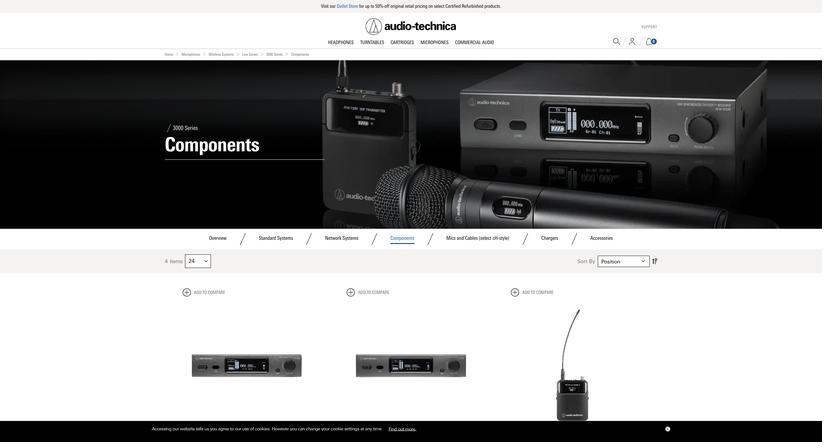 Task type: vqa. For each thing, say whether or not it's contained in the screenshot.
1st the receiver from the right
no



Task type: locate. For each thing, give the bounding box(es) containing it.
1 horizontal spatial our
[[235, 426, 241, 432]]

our
[[330, 3, 336, 9], [173, 426, 179, 432], [235, 426, 241, 432]]

systems for network systems
[[343, 235, 359, 241]]

time.
[[373, 426, 383, 432]]

however
[[272, 426, 289, 432]]

0 horizontal spatial components
[[165, 133, 259, 156]]

systems
[[222, 52, 234, 57], [277, 235, 293, 241], [343, 235, 359, 241]]

systems right network
[[343, 235, 359, 241]]

1 horizontal spatial components
[[291, 52, 309, 57]]

at
[[361, 426, 364, 432]]

add for add to compare button for atw r3210 image at left bottom
[[194, 290, 202, 296]]

1 breadcrumbs image from the left
[[176, 52, 179, 56]]

add to compare
[[194, 290, 225, 296], [358, 290, 390, 296], [523, 290, 554, 296]]

components image
[[0, 60, 823, 229]]

commercial
[[455, 39, 481, 45]]

1 vertical spatial microphones link
[[182, 51, 200, 58]]

you right us on the bottom of page
[[210, 426, 217, 432]]

50%-
[[376, 3, 385, 9]]

microphones down the store logo
[[421, 39, 449, 45]]

products.
[[485, 3, 501, 9]]

series for 3000 series link
[[274, 52, 283, 57]]

out
[[398, 426, 404, 432]]

outlet store link
[[337, 3, 358, 9]]

on
[[429, 3, 433, 9]]

compare
[[208, 290, 225, 296], [372, 290, 390, 296], [537, 290, 554, 296]]

3 add to compare from the left
[[523, 290, 554, 296]]

breadcrumbs image for line series
[[236, 52, 240, 56]]

1 add to compare button from the left
[[183, 289, 225, 297]]

1 horizontal spatial add to compare
[[358, 290, 390, 296]]

refurbished
[[462, 3, 484, 9]]

add
[[194, 290, 202, 296], [358, 290, 366, 296], [523, 290, 530, 296]]

1 horizontal spatial compare
[[372, 290, 390, 296]]

atw r3210 image
[[183, 302, 311, 431]]

2 horizontal spatial our
[[330, 3, 336, 9]]

add to compare button
[[183, 289, 225, 297], [347, 289, 390, 297], [511, 289, 554, 297]]

breadcrumbs image left line
[[236, 52, 240, 56]]

breadcrumbs image
[[285, 52, 289, 56]]

line series
[[242, 52, 258, 57]]

0 horizontal spatial compare
[[208, 290, 225, 296]]

and
[[457, 235, 464, 241]]

0 horizontal spatial series
[[185, 125, 198, 132]]

3000
[[266, 52, 273, 57], [173, 125, 184, 132]]

website
[[180, 426, 195, 432]]

2 breadcrumbs image from the left
[[203, 52, 206, 56]]

magnifying glass image
[[613, 38, 621, 45]]

0 horizontal spatial systems
[[222, 52, 234, 57]]

standard
[[259, 235, 276, 241]]

off
[[385, 3, 390, 9]]

0 vertical spatial microphones
[[421, 39, 449, 45]]

items
[[170, 258, 183, 264]]

cross image
[[667, 428, 669, 431]]

sort by
[[578, 258, 596, 265]]

pricing
[[415, 3, 428, 9]]

1 horizontal spatial add
[[358, 290, 366, 296]]

2 horizontal spatial series
[[274, 52, 283, 57]]

our left use
[[235, 426, 241, 432]]

commercial audio
[[455, 39, 495, 45]]

chargers
[[542, 235, 559, 241]]

by
[[589, 258, 596, 265]]

0 horizontal spatial you
[[210, 426, 217, 432]]

2 add from the left
[[358, 290, 366, 296]]

3 add from the left
[[523, 290, 530, 296]]

add for add to compare button related to atw t3201 image
[[523, 290, 530, 296]]

3 breadcrumbs image from the left
[[236, 52, 240, 56]]

2 horizontal spatial add to compare
[[523, 290, 554, 296]]

1 horizontal spatial microphones link
[[418, 39, 452, 46]]

support link
[[642, 25, 658, 29]]

0 horizontal spatial our
[[173, 426, 179, 432]]

components
[[291, 52, 309, 57], [165, 133, 259, 156], [391, 235, 415, 241]]

3000 series
[[266, 52, 283, 57], [173, 125, 198, 132]]

compare for atw r3210 image at left bottom
[[208, 290, 225, 296]]

breadcrumbs image right home
[[176, 52, 179, 56]]

systems right standard
[[277, 235, 293, 241]]

2 horizontal spatial components
[[391, 235, 415, 241]]

network
[[325, 235, 342, 241]]

1 compare from the left
[[208, 290, 225, 296]]

4 items
[[165, 258, 183, 264]]

atw r3210n image
[[347, 302, 476, 431]]

1 vertical spatial 3000 series
[[173, 125, 198, 132]]

accessing
[[152, 426, 172, 432]]

0 horizontal spatial add
[[194, 290, 202, 296]]

systems right wireless
[[222, 52, 234, 57]]

components link
[[391, 235, 415, 244]]

0 horizontal spatial microphones
[[182, 52, 200, 57]]

breadcrumbs image right line series
[[260, 52, 264, 56]]

outlet
[[337, 3, 348, 9]]

1 horizontal spatial add to compare button
[[347, 289, 390, 297]]

2 compare from the left
[[372, 290, 390, 296]]

compare for atw r3210n image
[[372, 290, 390, 296]]

original
[[391, 3, 404, 9]]

microphones link down the store logo
[[418, 39, 452, 46]]

to
[[371, 3, 375, 9], [203, 290, 207, 296], [367, 290, 371, 296], [531, 290, 536, 296], [230, 426, 234, 432]]

breadcrumbs image left wireless
[[203, 52, 206, 56]]

you
[[210, 426, 217, 432], [290, 426, 297, 432]]

3 compare from the left
[[537, 290, 554, 296]]

0 horizontal spatial microphones link
[[182, 51, 200, 58]]

commercial audio link
[[452, 39, 498, 46]]

1 horizontal spatial series
[[249, 52, 258, 57]]

support
[[642, 25, 658, 29]]

0 vertical spatial 3000 series
[[266, 52, 283, 57]]

sort
[[578, 258, 588, 265]]

1 add from the left
[[194, 290, 202, 296]]

divider line image
[[623, 37, 627, 46], [640, 37, 644, 46], [237, 233, 249, 245], [369, 233, 380, 245], [425, 233, 436, 245]]

2 horizontal spatial add to compare button
[[511, 289, 554, 297]]

divider line image right 'magnifying glass' image in the right of the page
[[623, 37, 627, 46]]

0 horizontal spatial add to compare button
[[183, 289, 225, 297]]

0 horizontal spatial add to compare
[[194, 290, 225, 296]]

2 horizontal spatial systems
[[343, 235, 359, 241]]

your
[[321, 426, 330, 432]]

series
[[249, 52, 258, 57], [274, 52, 283, 57], [185, 125, 198, 132]]

1 add to compare from the left
[[194, 290, 225, 296]]

divider line image
[[165, 124, 173, 132], [304, 233, 315, 245], [520, 233, 531, 245], [569, 233, 580, 245]]

our left website
[[173, 426, 179, 432]]

you left the can on the bottom left of page
[[290, 426, 297, 432]]

divider line image left components link
[[369, 233, 380, 245]]

2 add to compare button from the left
[[347, 289, 390, 297]]

2 horizontal spatial add
[[523, 290, 530, 296]]

overview
[[209, 235, 227, 241]]

microphones right home
[[182, 52, 200, 57]]

visit our outlet store for up to 50%-off original retail pricing on select certified refurbished products.
[[321, 3, 501, 9]]

4 breadcrumbs image from the left
[[260, 52, 264, 56]]

overview link
[[209, 235, 227, 244]]

divider line image left mics on the right bottom of the page
[[425, 233, 436, 245]]

cables
[[465, 235, 478, 241]]

series for "line series" link
[[249, 52, 258, 57]]

cookies.
[[255, 426, 271, 432]]

add to compare button for atw t3201 image
[[511, 289, 554, 297]]

0 horizontal spatial 3000
[[173, 125, 184, 132]]

1 horizontal spatial 3000
[[266, 52, 273, 57]]

1 horizontal spatial 3000 series
[[266, 52, 283, 57]]

wireless systems link
[[209, 51, 234, 58]]

cookie
[[331, 426, 343, 432]]

1 horizontal spatial systems
[[277, 235, 293, 241]]

microphones link
[[418, 39, 452, 46], [182, 51, 200, 58]]

microphones link right home link
[[182, 51, 200, 58]]

1 horizontal spatial you
[[290, 426, 297, 432]]

breadcrumbs image
[[176, 52, 179, 56], [203, 52, 206, 56], [236, 52, 240, 56], [260, 52, 264, 56]]

retail
[[405, 3, 414, 9]]

1 vertical spatial components
[[165, 133, 259, 156]]

change
[[306, 426, 320, 432]]

(select
[[479, 235, 492, 241]]

our right visit
[[330, 3, 336, 9]]

of
[[250, 426, 254, 432]]

store
[[349, 3, 358, 9]]

2 horizontal spatial compare
[[537, 290, 554, 296]]

microphones
[[421, 39, 449, 45], [182, 52, 200, 57]]

3 add to compare button from the left
[[511, 289, 554, 297]]

visit
[[321, 3, 329, 9]]

2 add to compare from the left
[[358, 290, 390, 296]]



Task type: describe. For each thing, give the bounding box(es) containing it.
add to compare button for atw r3210n image
[[347, 289, 390, 297]]

add to compare for add to compare button related to atw t3201 image
[[523, 290, 554, 296]]

0
[[653, 39, 655, 44]]

set descending direction image
[[653, 257, 658, 266]]

our for visit
[[330, 3, 336, 9]]

0 vertical spatial components
[[291, 52, 309, 57]]

1 vertical spatial microphones
[[182, 52, 200, 57]]

1 you from the left
[[210, 426, 217, 432]]

find out more.
[[389, 426, 417, 432]]

wireless systems
[[209, 52, 234, 57]]

4
[[165, 258, 168, 264]]

mics and cables (select ch-style)
[[447, 235, 510, 241]]

headphones link
[[325, 39, 357, 46]]

0 vertical spatial microphones link
[[418, 39, 452, 46]]

cartridges
[[391, 39, 414, 45]]

0 link
[[646, 38, 658, 45]]

line
[[242, 52, 248, 57]]

systems for wireless systems
[[222, 52, 234, 57]]

2 vertical spatial components
[[391, 235, 415, 241]]

wireless
[[209, 52, 221, 57]]

turntables
[[360, 39, 385, 45]]

mics
[[447, 235, 456, 241]]

to for atw r3210 image at left bottom
[[203, 290, 207, 296]]

find out more. link
[[384, 424, 422, 434]]

divider line image left basket image
[[640, 37, 644, 46]]

agree
[[218, 426, 229, 432]]

standard systems link
[[259, 235, 293, 244]]

audio
[[482, 39, 495, 45]]

carrat down image
[[205, 260, 208, 263]]

add to compare button for atw r3210 image at left bottom
[[183, 289, 225, 297]]

accessing our website tells us you agree to our use of cookies. however you can change your cookie settings at any time.
[[152, 426, 384, 432]]

settings
[[345, 426, 360, 432]]

tells
[[196, 426, 204, 432]]

mics and cables (select ch-style) link
[[447, 235, 510, 244]]

divider line image left standard
[[237, 233, 249, 245]]

1 vertical spatial 3000
[[173, 125, 184, 132]]

add to compare for add to compare button for atw r3210 image at left bottom
[[194, 290, 225, 296]]

home
[[165, 52, 173, 57]]

accessories
[[591, 235, 613, 241]]

use
[[242, 426, 249, 432]]

network systems
[[325, 235, 359, 241]]

carrat down image
[[642, 260, 645, 263]]

cartridges link
[[388, 39, 418, 46]]

can
[[298, 426, 305, 432]]

certified
[[446, 3, 461, 9]]

more.
[[406, 426, 417, 432]]

turntables link
[[357, 39, 388, 46]]

breadcrumbs image for wireless systems
[[203, 52, 206, 56]]

breadcrumbs image for microphones
[[176, 52, 179, 56]]

headphones
[[328, 39, 354, 45]]

network systems link
[[325, 235, 359, 244]]

style)
[[500, 235, 510, 241]]

breadcrumbs image for 3000 series
[[260, 52, 264, 56]]

home link
[[165, 51, 173, 58]]

store logo image
[[366, 18, 457, 35]]

to for atw t3201 image
[[531, 290, 536, 296]]

ch-
[[493, 235, 500, 241]]

our for accessing
[[173, 426, 179, 432]]

basket image
[[646, 38, 653, 45]]

3000 series link
[[266, 51, 283, 58]]

atw t3201 image
[[511, 302, 640, 431]]

up
[[365, 3, 370, 9]]

line series link
[[242, 51, 258, 58]]

compare for atw t3201 image
[[537, 290, 554, 296]]

any
[[365, 426, 372, 432]]

select
[[434, 3, 445, 9]]

us
[[205, 426, 209, 432]]

2 you from the left
[[290, 426, 297, 432]]

chargers link
[[542, 235, 559, 244]]

for
[[359, 3, 364, 9]]

1 horizontal spatial microphones
[[421, 39, 449, 45]]

add to compare for add to compare button for atw r3210n image
[[358, 290, 390, 296]]

0 vertical spatial 3000
[[266, 52, 273, 57]]

accessories link
[[591, 235, 613, 244]]

add for add to compare button for atw r3210n image
[[358, 290, 366, 296]]

to for atw r3210n image
[[367, 290, 371, 296]]

standard systems
[[259, 235, 293, 241]]

find
[[389, 426, 397, 432]]

systems for standard systems
[[277, 235, 293, 241]]

0 horizontal spatial 3000 series
[[173, 125, 198, 132]]



